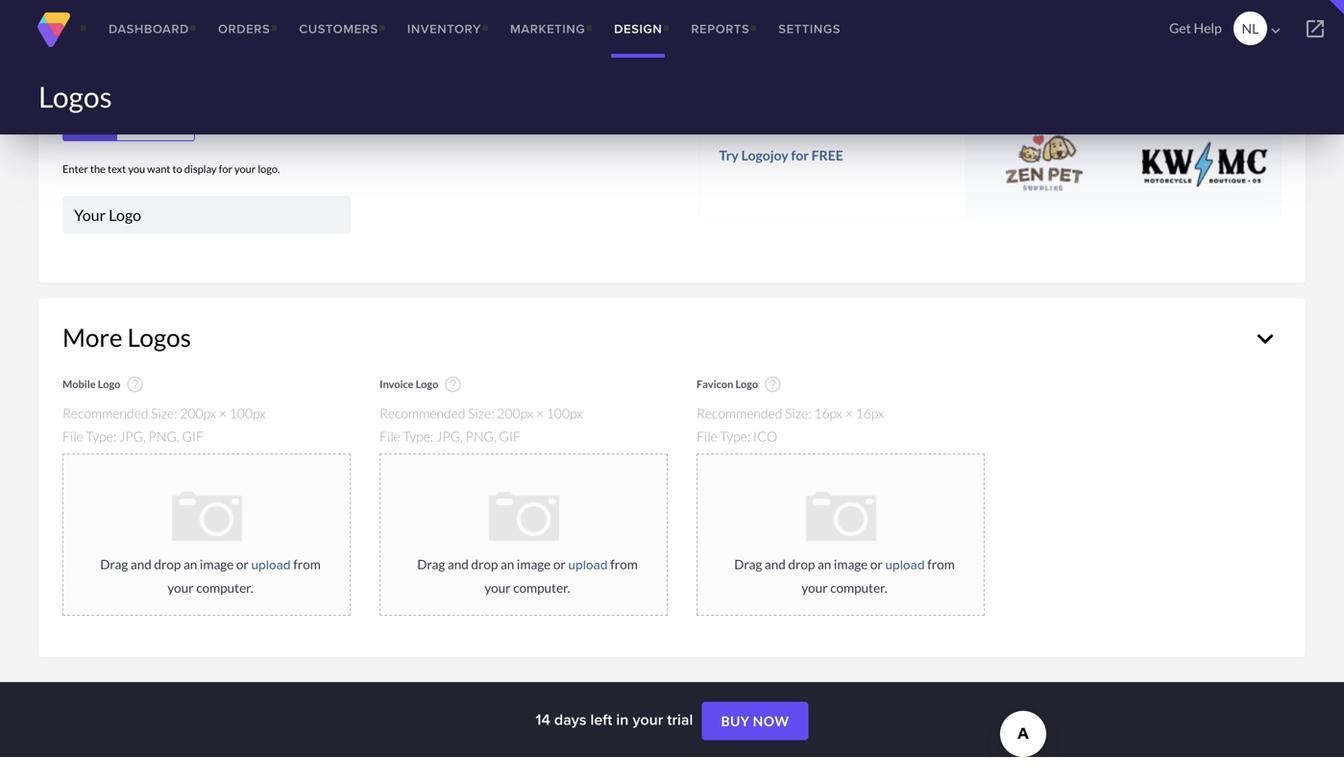 Task type: vqa. For each thing, say whether or not it's contained in the screenshot.
Results to the top
no



Task type: locate. For each thing, give the bounding box(es) containing it.
1 drag from the left
[[100, 556, 128, 572]]

invoice
[[380, 378, 414, 391]]

size:
[[151, 405, 177, 421], [468, 405, 495, 421], [785, 405, 812, 421]]

2 recommended from the left
[[380, 405, 466, 421]]

3 size: from the left
[[785, 405, 812, 421]]

2 horizontal spatial upload link
[[886, 555, 925, 574]]

file for mobile logo help_outline
[[62, 428, 83, 444]]

jpg, down invoice logo help_outline
[[436, 428, 463, 444]]

recommended down invoice logo help_outline
[[380, 405, 466, 421]]

3 and from the left
[[765, 556, 786, 572]]

orders
[[218, 20, 270, 38]]

0 horizontal spatial gif
[[182, 428, 204, 444]]

2 drag and drop an image or upload from the left
[[417, 555, 608, 574]]

or
[[236, 556, 249, 572], [554, 556, 566, 572], [871, 556, 883, 572]]

16px
[[814, 405, 843, 421], [856, 405, 885, 421]]

logo inside favicon logo help_outline
[[736, 378, 759, 391]]

1 horizontal spatial and
[[448, 556, 469, 572]]

mobile
[[62, 378, 96, 391]]

more
[[62, 323, 123, 352]]

0 horizontal spatial recommended
[[62, 405, 148, 421]]

an for mobile logo help_outline
[[184, 556, 197, 572]]

buy now link
[[702, 702, 809, 741]]

logo right your
[[240, 22, 293, 51]]

png,
[[149, 428, 179, 444], [466, 428, 497, 444]]

file for favicon logo help_outline
[[697, 428, 718, 444]]

1 upload link from the left
[[251, 555, 291, 574]]

2 × from the left
[[536, 405, 544, 421]]

0 horizontal spatial size:
[[151, 405, 177, 421]]

0 horizontal spatial ×
[[219, 405, 227, 421]]

2 upload link from the left
[[568, 555, 608, 574]]

0 horizontal spatial type:
[[86, 428, 117, 444]]

2 gif from the left
[[499, 428, 521, 444]]

2 horizontal spatial image
[[834, 556, 868, 572]]

2 horizontal spatial type:
[[720, 428, 751, 444]]

recommended inside recommended size: 16px × 16px file type: ico
[[697, 405, 783, 421]]

drag for mobile logo help_outline
[[100, 556, 128, 572]]

get help
[[1170, 20, 1222, 36]]

0 horizontal spatial from your computer.
[[168, 556, 321, 596]]

1 horizontal spatial 16px
[[856, 405, 885, 421]]

your
[[235, 163, 256, 176], [168, 580, 194, 596], [485, 580, 511, 596], [802, 580, 828, 596], [633, 708, 664, 731]]

1 100px from the left
[[229, 405, 266, 421]]

logo inside mobile logo help_outline
[[98, 378, 121, 391]]

gif
[[182, 428, 204, 444], [499, 428, 521, 444]]

recommended for invoice logo help_outline
[[380, 405, 466, 421]]

200px
[[180, 405, 216, 421], [497, 405, 534, 421]]

0 horizontal spatial drag and drop an image or upload
[[100, 555, 291, 574]]

2 image from the left
[[517, 556, 551, 572]]

1 an from the left
[[184, 556, 197, 572]]

3 computer. from the left
[[831, 580, 888, 596]]

recommended size: 200px × 100px file type: jpg, png, gif down mobile logo help_outline
[[62, 405, 266, 444]]

3 from from the left
[[928, 556, 955, 572]]

2 recommended size: 200px × 100px file type: jpg, png, gif from the left
[[380, 405, 583, 444]]

drop
[[154, 556, 181, 572], [471, 556, 498, 572], [789, 556, 815, 572]]

for
[[791, 147, 809, 163], [219, 163, 233, 176]]

file inside recommended size: 16px × 16px file type: ico
[[697, 428, 718, 444]]

1 horizontal spatial drop
[[471, 556, 498, 572]]

logos up text at the left of page
[[38, 79, 112, 114]]

0 vertical spatial logos
[[38, 79, 112, 114]]

1 from your computer. from the left
[[168, 556, 321, 596]]

1 upload from the left
[[251, 555, 291, 574]]

2 horizontal spatial file
[[697, 428, 718, 444]]

type: inside recommended size: 16px × 16px file type: ico
[[720, 428, 751, 444]]

1 file from the left
[[62, 428, 83, 444]]

1 200px from the left
[[180, 405, 216, 421]]

0 horizontal spatial upload
[[251, 555, 291, 574]]

drop for favicon logo help_outline
[[789, 556, 815, 572]]

1 or from the left
[[236, 556, 249, 572]]

0 horizontal spatial for
[[219, 163, 233, 176]]

computer.
[[196, 580, 253, 596], [513, 580, 571, 596], [831, 580, 888, 596]]

logos right the more
[[127, 323, 191, 352]]

2 size: from the left
[[468, 405, 495, 421]]

get
[[1170, 20, 1192, 36]]

3 drag from the left
[[735, 556, 763, 572]]

upload for mobile logo help_outline
[[251, 555, 291, 574]]

for left free
[[791, 147, 809, 163]]

3 drag and drop an image or upload from the left
[[735, 555, 925, 574]]

and
[[131, 556, 152, 572], [448, 556, 469, 572], [765, 556, 786, 572]]

1 horizontal spatial upload link
[[568, 555, 608, 574]]

upload
[[251, 555, 291, 574], [568, 555, 608, 574], [886, 555, 925, 574]]

1 drop from the left
[[154, 556, 181, 572]]

logo inside invoice logo help_outline
[[416, 378, 439, 391]]

1 type: from the left
[[86, 428, 117, 444]]

3 from your computer. from the left
[[802, 556, 955, 596]]

1 horizontal spatial recommended size: 200px × 100px file type: jpg, png, gif
[[380, 405, 583, 444]]

1 horizontal spatial help_outline
[[444, 375, 463, 394]]

to
[[173, 163, 182, 176]]

1 horizontal spatial or
[[554, 556, 566, 572]]

0 horizontal spatial 200px
[[180, 405, 216, 421]]

try logojoy for free
[[719, 147, 844, 163]]

1 horizontal spatial ×
[[536, 405, 544, 421]]

design
[[614, 20, 663, 38]]

1 horizontal spatial size:
[[468, 405, 495, 421]]

2 drag from the left
[[417, 556, 445, 572]]

1 horizontal spatial drag and drop an image or upload
[[417, 555, 608, 574]]

drag and drop an image or upload for mobile logo help_outline
[[100, 555, 291, 574]]

2 horizontal spatial an
[[818, 556, 832, 572]]

1 vertical spatial logos
[[127, 323, 191, 352]]

logo
[[240, 22, 293, 51], [98, 378, 121, 391], [416, 378, 439, 391], [736, 378, 759, 391]]

drag and drop an image or upload
[[100, 555, 291, 574], [417, 555, 608, 574], [735, 555, 925, 574]]

recommended down favicon logo help_outline
[[697, 405, 783, 421]]

2 from from the left
[[611, 556, 638, 572]]

2 horizontal spatial drop
[[789, 556, 815, 572]]

2 16px from the left
[[856, 405, 885, 421]]

dashboard link
[[94, 0, 204, 58]]

file down mobile
[[62, 428, 83, 444]]

help_outline for favicon logo help_outline
[[763, 375, 783, 394]]

0 horizontal spatial png,
[[149, 428, 179, 444]]

2 computer. from the left
[[513, 580, 571, 596]]

logo right mobile
[[98, 378, 121, 391]]

now
[[753, 713, 790, 730]]

2 png, from the left
[[466, 428, 497, 444]]

1 png, from the left
[[149, 428, 179, 444]]

0 horizontal spatial drop
[[154, 556, 181, 572]]

× inside recommended size: 16px × 16px file type: ico
[[846, 405, 853, 421]]

recommended
[[62, 405, 148, 421], [380, 405, 466, 421], [697, 405, 783, 421]]

100px for invoice logo help_outline
[[547, 405, 583, 421]]

type:
[[86, 428, 117, 444], [403, 428, 434, 444], [720, 428, 751, 444]]

1 horizontal spatial gif
[[499, 428, 521, 444]]

1 drag and drop an image or upload from the left
[[100, 555, 291, 574]]

size: for mobile logo help_outline
[[151, 405, 177, 421]]

favicon
[[697, 378, 734, 391]]

you
[[128, 163, 145, 176]]

3 drop from the left
[[789, 556, 815, 572]]

2 from your computer. from the left
[[485, 556, 638, 596]]

help_outline
[[125, 375, 145, 394], [444, 375, 463, 394], [763, 375, 783, 394]]

2 horizontal spatial or
[[871, 556, 883, 572]]

0 horizontal spatial help_outline
[[125, 375, 145, 394]]

1 horizontal spatial for
[[791, 147, 809, 163]]

an
[[184, 556, 197, 572], [501, 556, 515, 572], [818, 556, 832, 572]]

0 horizontal spatial recommended size: 200px × 100px file type: jpg, png, gif
[[62, 405, 266, 444]]

2 horizontal spatial drag and drop an image or upload
[[735, 555, 925, 574]]

2 horizontal spatial upload
[[886, 555, 925, 574]]

help_outline right invoice
[[444, 375, 463, 394]]

0 horizontal spatial from
[[293, 556, 321, 572]]

1 horizontal spatial recommended
[[380, 405, 466, 421]]

1 help_outline from the left
[[125, 375, 145, 394]]

3 an from the left
[[818, 556, 832, 572]]

0 horizontal spatial or
[[236, 556, 249, 572]]

14
[[536, 708, 551, 731]]

2 horizontal spatial ×
[[846, 405, 853, 421]]

1 computer. from the left
[[196, 580, 253, 596]]

3 upload from the left
[[886, 555, 925, 574]]

image for favicon logo help_outline
[[834, 556, 868, 572]]

2 horizontal spatial computer.
[[831, 580, 888, 596]]

1 horizontal spatial from
[[611, 556, 638, 572]]

1 horizontal spatial drag
[[417, 556, 445, 572]]

jpg,
[[119, 428, 146, 444], [436, 428, 463, 444]]

2 horizontal spatial and
[[765, 556, 786, 572]]

image
[[200, 556, 234, 572], [517, 556, 551, 572], [834, 556, 868, 572]]

recommended size: 200px × 100px file type: jpg, png, gif
[[62, 405, 266, 444], [380, 405, 583, 444]]

2 horizontal spatial size:
[[785, 405, 812, 421]]

×
[[219, 405, 227, 421], [536, 405, 544, 421], [846, 405, 853, 421]]

3 upload link from the left
[[886, 555, 925, 574]]

0 horizontal spatial an
[[184, 556, 197, 572]]

0 horizontal spatial computer.
[[196, 580, 253, 596]]

1 horizontal spatial upload
[[568, 555, 608, 574]]

1 horizontal spatial type:
[[403, 428, 434, 444]]

1 image from the left
[[200, 556, 234, 572]]

favicon logo help_outline
[[697, 375, 783, 394]]

1 horizontal spatial image
[[517, 556, 551, 572]]

1 horizontal spatial jpg,
[[436, 428, 463, 444]]

1 and from the left
[[131, 556, 152, 572]]

recommended size: 200px × 100px file type: jpg, png, gif for invoice logo help_outline
[[380, 405, 583, 444]]

nl
[[1242, 20, 1259, 37]]

upload link
[[251, 555, 291, 574], [568, 555, 608, 574], [886, 555, 925, 574]]

from your computer.
[[168, 556, 321, 596], [485, 556, 638, 596], [802, 556, 955, 596]]

2 horizontal spatial from
[[928, 556, 955, 572]]

1 recommended from the left
[[62, 405, 148, 421]]

100px
[[229, 405, 266, 421], [547, 405, 583, 421]]

1 horizontal spatial computer.
[[513, 580, 571, 596]]

drop for invoice logo help_outline
[[471, 556, 498, 572]]

type: left ico
[[720, 428, 751, 444]]

2 or from the left
[[554, 556, 566, 572]]

logos
[[38, 79, 112, 114], [127, 323, 191, 352]]

try logojoy for free link
[[719, 144, 946, 167]]

0 horizontal spatial upload link
[[251, 555, 291, 574]]

2 drop from the left
[[471, 556, 498, 572]]

help_outline down more logos
[[125, 375, 145, 394]]

3 image from the left
[[834, 556, 868, 572]]

jpg, down mobile logo help_outline
[[119, 428, 146, 444]]

type: down mobile logo help_outline
[[86, 428, 117, 444]]

1 horizontal spatial 200px
[[497, 405, 534, 421]]

your for invoice logo help_outline
[[485, 580, 511, 596]]

0 horizontal spatial logos
[[38, 79, 112, 114]]

for right display
[[219, 163, 233, 176]]

png, for invoice logo help_outline
[[466, 428, 497, 444]]

1 horizontal spatial an
[[501, 556, 515, 572]]

0 horizontal spatial file
[[62, 428, 83, 444]]

× for invoice logo help_outline
[[536, 405, 544, 421]]

drag for invoice logo help_outline
[[417, 556, 445, 572]]

the
[[90, 163, 106, 176]]

0 horizontal spatial 16px
[[814, 405, 843, 421]]

file
[[62, 428, 83, 444], [380, 428, 401, 444], [697, 428, 718, 444]]

1 recommended size: 200px × 100px file type: jpg, png, gif from the left
[[62, 405, 266, 444]]

1 horizontal spatial from your computer.
[[485, 556, 638, 596]]

display
[[184, 163, 217, 176]]

1 from from the left
[[293, 556, 321, 572]]

type: down invoice logo help_outline
[[403, 428, 434, 444]]

trial
[[667, 708, 693, 731]]

logo right invoice
[[416, 378, 439, 391]]

2 help_outline from the left
[[444, 375, 463, 394]]

from
[[293, 556, 321, 572], [611, 556, 638, 572], [928, 556, 955, 572]]

1 horizontal spatial png,
[[466, 428, 497, 444]]

1 jpg, from the left
[[119, 428, 146, 444]]

 link
[[1287, 0, 1345, 58]]

3 file from the left
[[697, 428, 718, 444]]

2 type: from the left
[[403, 428, 434, 444]]

0 horizontal spatial drag
[[100, 556, 128, 572]]

1 horizontal spatial 100px
[[547, 405, 583, 421]]

0 horizontal spatial image
[[200, 556, 234, 572]]

file down favicon
[[697, 428, 718, 444]]

logo for invoice logo help_outline
[[416, 378, 439, 391]]

1 horizontal spatial file
[[380, 428, 401, 444]]

size: for favicon logo help_outline
[[785, 405, 812, 421]]

file down invoice
[[380, 428, 401, 444]]

1 size: from the left
[[151, 405, 177, 421]]

dashboard
[[109, 20, 189, 38]]

2 horizontal spatial from your computer.
[[802, 556, 955, 596]]

3 or from the left
[[871, 556, 883, 572]]

an for invoice logo help_outline
[[501, 556, 515, 572]]

0 horizontal spatial and
[[131, 556, 152, 572]]

help_outline up recommended size: 16px × 16px file type: ico
[[763, 375, 783, 394]]

from for invoice logo help_outline
[[611, 556, 638, 572]]

ico
[[754, 428, 778, 444]]

recommended size: 200px × 100px file type: jpg, png, gif down invoice logo help_outline
[[380, 405, 583, 444]]

2 file from the left
[[380, 428, 401, 444]]

1 × from the left
[[219, 405, 227, 421]]

size: inside recommended size: 16px × 16px file type: ico
[[785, 405, 812, 421]]

3 × from the left
[[846, 405, 853, 421]]

from for mobile logo help_outline
[[293, 556, 321, 572]]

gif for invoice logo help_outline
[[499, 428, 521, 444]]

2 upload from the left
[[568, 555, 608, 574]]

2 200px from the left
[[497, 405, 534, 421]]

2 an from the left
[[501, 556, 515, 572]]

2 horizontal spatial recommended
[[697, 405, 783, 421]]

enter
[[62, 163, 88, 176]]

enter the text you want to display for your logo.
[[62, 163, 280, 176]]

from your computer. for mobile logo help_outline
[[168, 556, 321, 596]]

2 horizontal spatial help_outline
[[763, 375, 783, 394]]

0 horizontal spatial jpg,
[[119, 428, 146, 444]]

recommended down mobile logo help_outline
[[62, 405, 148, 421]]

drag
[[100, 556, 128, 572], [417, 556, 445, 572], [735, 556, 763, 572]]

2 100px from the left
[[547, 405, 583, 421]]

2 horizontal spatial drag
[[735, 556, 763, 572]]

logo.
[[258, 163, 280, 176]]

graphic
[[129, 116, 183, 134]]

0 horizontal spatial 100px
[[229, 405, 266, 421]]

2 jpg, from the left
[[436, 428, 463, 444]]

logo for favicon logo help_outline
[[736, 378, 759, 391]]

3 recommended from the left
[[697, 405, 783, 421]]


[[1268, 22, 1285, 40]]

png, for mobile logo help_outline
[[149, 428, 179, 444]]

3 help_outline from the left
[[763, 375, 783, 394]]

2 and from the left
[[448, 556, 469, 572]]

3 type: from the left
[[720, 428, 751, 444]]

× for favicon logo help_outline
[[846, 405, 853, 421]]

image for invoice logo help_outline
[[517, 556, 551, 572]]

logo right favicon
[[736, 378, 759, 391]]

1 gif from the left
[[182, 428, 204, 444]]

from your computer. for favicon logo help_outline
[[802, 556, 955, 596]]



Task type: describe. For each thing, give the bounding box(es) containing it.
from for favicon logo help_outline
[[928, 556, 955, 572]]

computer. for mobile logo help_outline
[[196, 580, 253, 596]]

marketing
[[510, 20, 586, 38]]

reports
[[691, 20, 750, 38]]

buy
[[721, 713, 750, 730]]

× for mobile logo help_outline
[[219, 405, 227, 421]]

want
[[147, 163, 171, 176]]

text link
[[62, 109, 116, 141]]

customize your logo
[[62, 22, 293, 51]]

or for invoice logo help_outline
[[554, 556, 566, 572]]

text
[[108, 163, 126, 176]]

free
[[812, 147, 844, 163]]

try
[[719, 147, 739, 163]]

drag and drop an image or upload for invoice logo help_outline
[[417, 555, 608, 574]]

help_outline for mobile logo help_outline
[[125, 375, 145, 394]]

upload for favicon logo help_outline
[[886, 555, 925, 574]]

left
[[591, 708, 613, 731]]

logo for mobile logo help_outline
[[98, 378, 121, 391]]

computer. for invoice logo help_outline
[[513, 580, 571, 596]]

recommended for favicon logo help_outline
[[697, 405, 783, 421]]

size: for invoice logo help_outline
[[468, 405, 495, 421]]

200px for invoice logo help_outline
[[497, 405, 534, 421]]

recommended size: 200px × 100px file type: jpg, png, gif for mobile logo help_outline
[[62, 405, 266, 444]]

14 days left in your trial
[[536, 708, 697, 731]]

recommended size: 16px × 16px file type: ico
[[697, 405, 885, 444]]

in
[[617, 708, 629, 731]]

an for favicon logo help_outline
[[818, 556, 832, 572]]

from your computer. for invoice logo help_outline
[[485, 556, 638, 596]]

upload for invoice logo help_outline
[[568, 555, 608, 574]]

gif for mobile logo help_outline
[[182, 428, 204, 444]]

expand_more
[[1250, 323, 1282, 355]]

inventory
[[407, 20, 482, 38]]

drop for mobile logo help_outline
[[154, 556, 181, 572]]

and for favicon logo help_outline
[[765, 556, 786, 572]]

jpg, for invoice logo help_outline
[[436, 428, 463, 444]]

type: for mobile logo help_outline
[[86, 428, 117, 444]]

type: for invoice logo help_outline
[[403, 428, 434, 444]]

more logos
[[62, 323, 191, 352]]

customers
[[299, 20, 379, 38]]

nl 
[[1242, 20, 1285, 40]]

1 horizontal spatial logos
[[127, 323, 191, 352]]

recommended for mobile logo help_outline
[[62, 405, 148, 421]]

image for mobile logo help_outline
[[200, 556, 234, 572]]

and for invoice logo help_outline
[[448, 556, 469, 572]]

drag for favicon logo help_outline
[[735, 556, 763, 572]]

drag and drop an image or upload for favicon logo help_outline
[[735, 555, 925, 574]]

1 16px from the left
[[814, 405, 843, 421]]

upload link for invoice logo help_outline
[[568, 555, 608, 574]]

mobile logo help_outline
[[62, 375, 145, 394]]

or for mobile logo help_outline
[[236, 556, 249, 572]]

upload link for favicon logo help_outline
[[886, 555, 925, 574]]

and for mobile logo help_outline
[[131, 556, 152, 572]]

help_outline for invoice logo help_outline
[[444, 375, 463, 394]]

your
[[184, 22, 236, 51]]

200px for mobile logo help_outline
[[180, 405, 216, 421]]

text
[[75, 116, 105, 134]]

computer. for favicon logo help_outline
[[831, 580, 888, 596]]

invoice logo help_outline
[[380, 375, 463, 394]]

or for favicon logo help_outline
[[871, 556, 883, 572]]

100px for mobile logo help_outline
[[229, 405, 266, 421]]

for inside try logojoy for free link
[[791, 147, 809, 163]]

file for invoice logo help_outline
[[380, 428, 401, 444]]

logojoy
[[742, 147, 789, 163]]

your for favicon logo help_outline
[[802, 580, 828, 596]]

buy now
[[721, 713, 790, 730]]

upload link for mobile logo help_outline
[[251, 555, 291, 574]]

settings
[[779, 20, 841, 38]]

your for mobile logo help_outline
[[168, 580, 194, 596]]

type: for favicon logo help_outline
[[720, 428, 751, 444]]

jpg, for mobile logo help_outline
[[119, 428, 146, 444]]

help
[[1194, 20, 1222, 36]]

Enter the text you want to display for your logo. text field
[[62, 196, 351, 234]]

customize
[[62, 22, 179, 51]]

graphic link
[[116, 109, 195, 141]]


[[1304, 17, 1327, 40]]

days
[[555, 708, 587, 731]]



